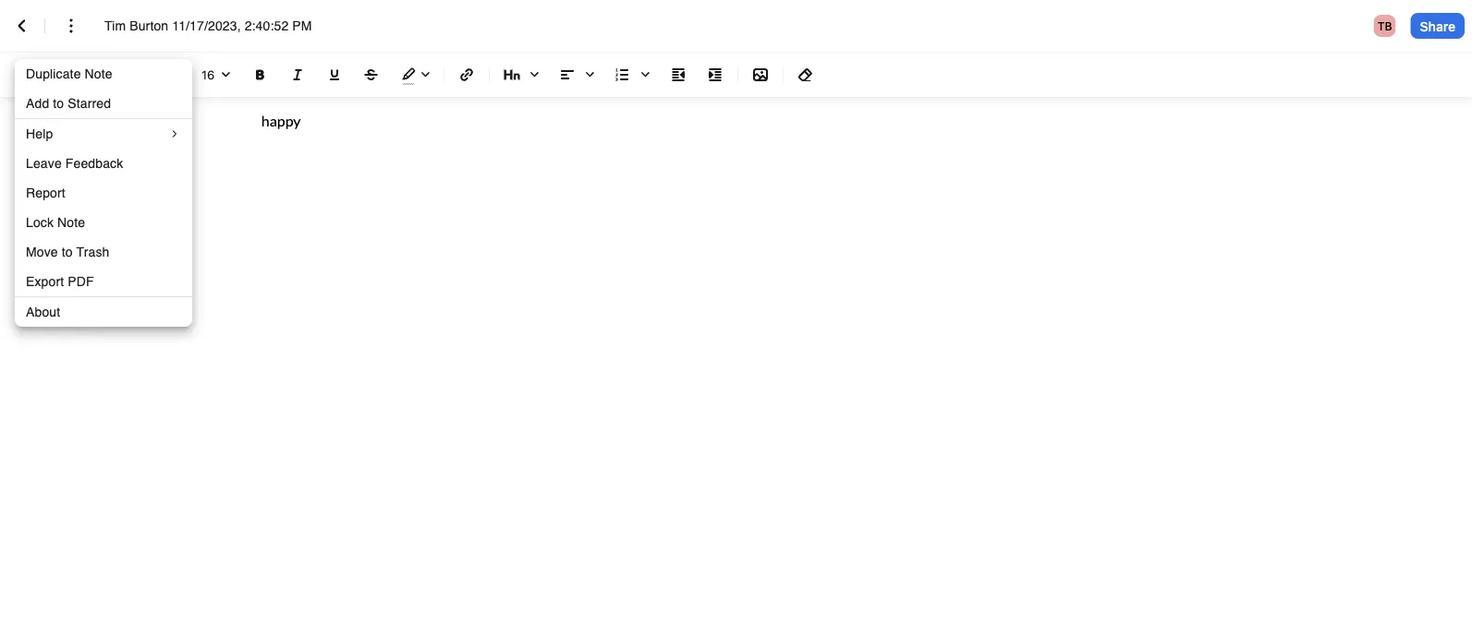 Task type: locate. For each thing, give the bounding box(es) containing it.
note for duplicate note
[[85, 67, 112, 81]]

move
[[26, 245, 58, 260]]

leave
[[26, 156, 62, 171]]

to for trash
[[62, 245, 73, 260]]

color image
[[7, 60, 50, 90]]

menu
[[15, 59, 192, 327]]

lock
[[26, 215, 54, 230]]

heading image
[[497, 60, 545, 90]]

note up the move to trash
[[57, 215, 85, 230]]

export
[[26, 275, 64, 289]]

about
[[26, 305, 60, 320]]

share button
[[1411, 13, 1465, 39]]

italic image
[[287, 64, 309, 86]]

link image
[[456, 64, 478, 86]]

1 vertical spatial note
[[57, 215, 85, 230]]

list image
[[608, 60, 656, 90]]

tb
[[1378, 19, 1393, 32]]

1 vertical spatial to
[[62, 245, 73, 260]]

duplicate note menu item
[[15, 59, 192, 89]]

all notes image
[[11, 15, 33, 37]]

note
[[85, 67, 112, 81], [57, 215, 85, 230]]

duplicate note
[[26, 67, 112, 81]]

more image
[[60, 15, 82, 37]]

to right add
[[53, 96, 64, 111]]

add to starred
[[26, 96, 111, 111]]

None text field
[[104, 17, 336, 35]]

feedback
[[65, 156, 123, 171]]

insert image image
[[750, 64, 772, 86]]

help
[[26, 127, 53, 141]]

starred
[[68, 96, 111, 111]]

0 vertical spatial to
[[53, 96, 64, 111]]

text highlight image
[[394, 60, 436, 90]]

lock note menu item
[[15, 208, 192, 238]]

leave feedback
[[26, 156, 123, 171]]

note up add to starred menu item on the left
[[85, 67, 112, 81]]

report
[[26, 186, 65, 201]]

0 vertical spatial note
[[85, 67, 112, 81]]

to right move
[[62, 245, 73, 260]]

share
[[1420, 18, 1456, 34]]

leave feedback link
[[15, 149, 192, 178]]

add
[[26, 96, 49, 111]]

help menu item
[[15, 119, 192, 149]]

text align image
[[553, 60, 601, 90]]

to
[[53, 96, 64, 111], [62, 245, 73, 260]]



Task type: describe. For each thing, give the bounding box(es) containing it.
decrease indent image
[[667, 64, 690, 86]]

happy
[[261, 111, 301, 129]]

lock note
[[26, 215, 85, 230]]

bold image
[[250, 64, 272, 86]]

menu containing duplicate note
[[15, 59, 192, 327]]

font image
[[57, 60, 187, 90]]

to for starred
[[53, 96, 64, 111]]

open image
[[214, 64, 237, 86]]

add to starred menu item
[[15, 89, 192, 118]]

tb button
[[1367, 11, 1404, 41]]

about menu item
[[15, 298, 192, 327]]

report menu item
[[15, 178, 192, 208]]

note for lock note
[[57, 215, 85, 230]]

move to trash
[[26, 245, 109, 260]]

strikethrough image
[[360, 64, 383, 86]]

pdf
[[68, 275, 94, 289]]

underline image
[[324, 64, 346, 86]]

trash
[[76, 245, 109, 260]]

export pdf
[[26, 275, 94, 289]]

move to trash menu item
[[15, 238, 192, 267]]

clear style image
[[795, 64, 817, 86]]

increase indent image
[[704, 64, 727, 86]]

export pdf menu item
[[15, 267, 192, 297]]

duplicate
[[26, 67, 81, 81]]



Task type: vqa. For each thing, say whether or not it's contained in the screenshot.
menu containing Duplicate Note
yes



